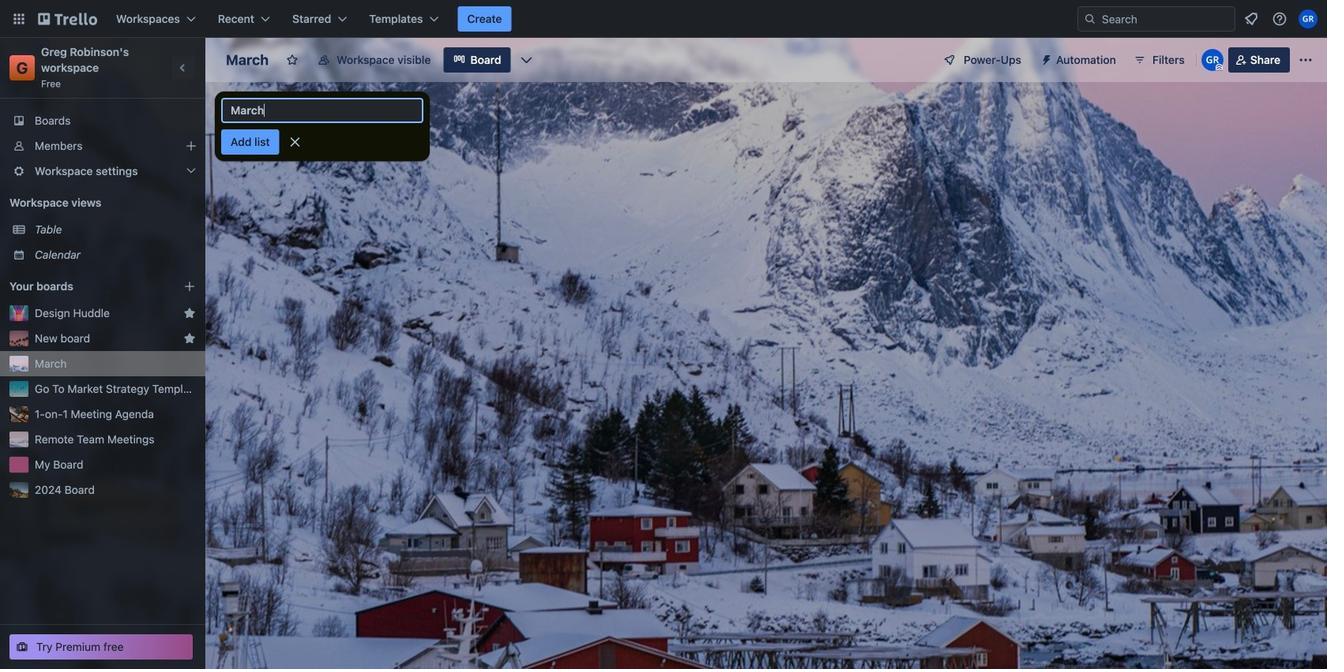 Task type: locate. For each thing, give the bounding box(es) containing it.
starred icon image
[[183, 307, 196, 320], [183, 333, 196, 345]]

workspace navigation collapse icon image
[[172, 57, 194, 79]]

0 vertical spatial starred icon image
[[183, 307, 196, 320]]

0 horizontal spatial greg robinson (gregrobinson96) image
[[1201, 49, 1224, 71]]

show menu image
[[1298, 52, 1314, 68]]

add board image
[[183, 280, 196, 293]]

greg robinson (gregrobinson96) image down search field
[[1201, 49, 1224, 71]]

1 horizontal spatial greg robinson (gregrobinson96) image
[[1299, 9, 1318, 28]]

greg robinson (gregrobinson96) image
[[1299, 9, 1318, 28], [1201, 49, 1224, 71]]

1 starred icon image from the top
[[183, 307, 196, 320]]

1 vertical spatial greg robinson (gregrobinson96) image
[[1201, 49, 1224, 71]]

0 vertical spatial greg robinson (gregrobinson96) image
[[1299, 9, 1318, 28]]

1 vertical spatial starred icon image
[[183, 333, 196, 345]]

2 starred icon image from the top
[[183, 333, 196, 345]]

your boards with 8 items element
[[9, 277, 160, 296]]

primary element
[[0, 0, 1327, 38]]

Board name text field
[[218, 47, 277, 73]]

greg robinson (gregrobinson96) image right open information menu icon on the right top of the page
[[1299, 9, 1318, 28]]

Search field
[[1078, 6, 1236, 32]]

0 notifications image
[[1242, 9, 1261, 28]]

customize views image
[[519, 52, 534, 68]]

sm image
[[1034, 47, 1056, 70]]



Task type: describe. For each thing, give the bounding box(es) containing it.
this member is an admin of this board. image
[[1216, 64, 1223, 71]]

greg robinson (gregrobinson96) image inside primary element
[[1299, 9, 1318, 28]]

cancel list editing image
[[287, 134, 303, 150]]

open information menu image
[[1272, 11, 1288, 27]]

Enter list title… text field
[[221, 98, 423, 123]]

star or unstar board image
[[286, 54, 299, 66]]

search image
[[1084, 13, 1097, 25]]

back to home image
[[38, 6, 97, 32]]



Task type: vqa. For each thing, say whether or not it's contained in the screenshot.
'YOUR BOARDS WITH 8 ITEMS' Element
yes



